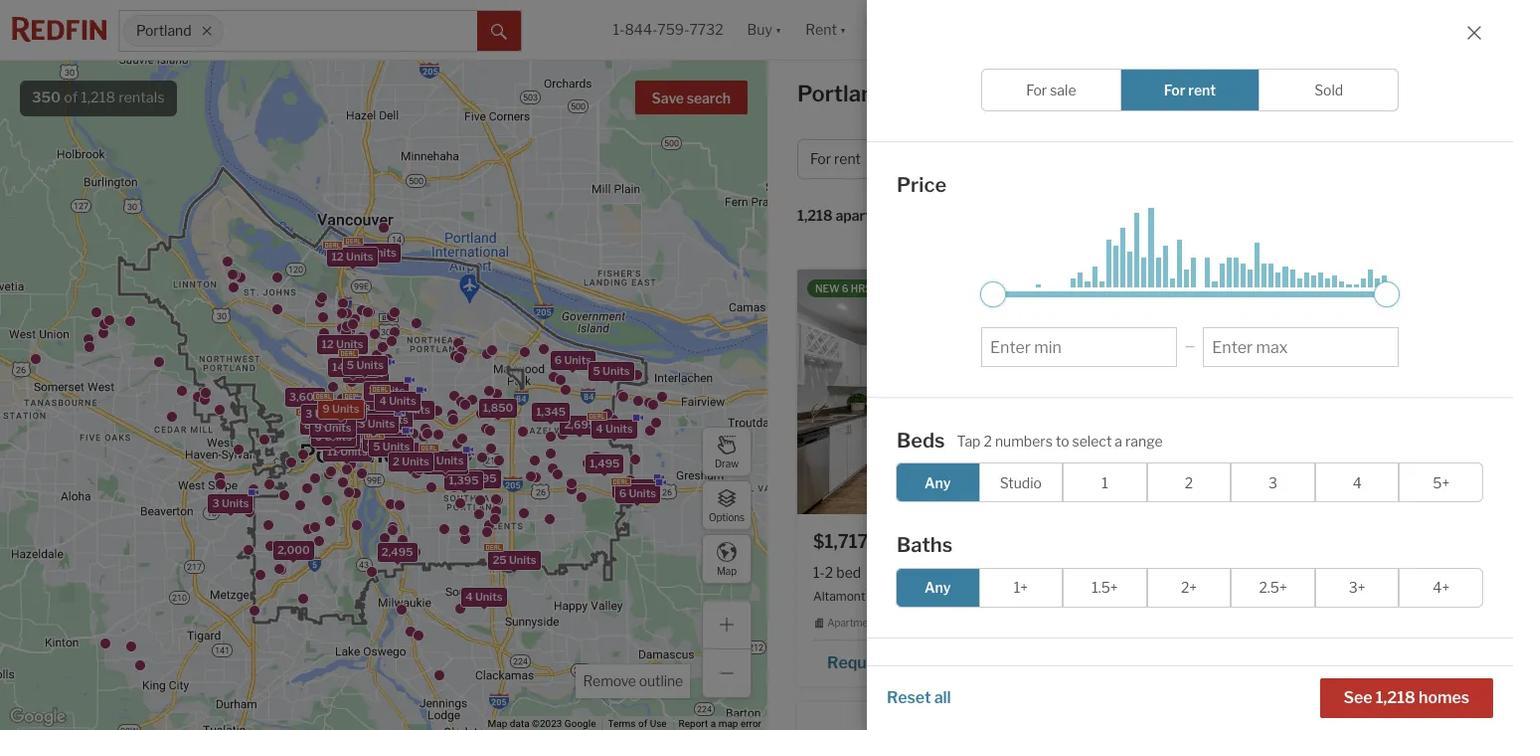 Task type: locate. For each thing, give the bounding box(es) containing it.
0 horizontal spatial rent
[[835, 151, 861, 167]]

remove
[[583, 672, 636, 689]]

1 sq from the left
[[1009, 564, 1024, 581]]

0 horizontal spatial 1,218
[[81, 89, 115, 106]]

0 horizontal spatial ft
[[1027, 564, 1038, 581]]

0 vertical spatial 11
[[317, 410, 328, 424]]

valley,
[[1096, 589, 1131, 604]]

1-2 bath up "summit"
[[872, 564, 925, 581]]

2 request a tour button from the left
[[1165, 646, 1308, 676]]

2 right tap
[[984, 432, 993, 449]]

map data ©2023 google
[[488, 718, 596, 729]]

for rent inside button
[[811, 151, 861, 167]]

2 horizontal spatial 4 units
[[596, 421, 633, 435]]

1 hrs from the left
[[851, 282, 872, 294]]

previous button image
[[1165, 382, 1185, 402]]

photo of 9701 se johnson creek blvd, happy valley, or 97086 image
[[798, 270, 1130, 514]]

0 horizontal spatial hrs
[[851, 282, 872, 294]]

0 vertical spatial 9
[[323, 401, 330, 415]]

2 new from the left
[[1167, 282, 1191, 294]]

12 units
[[332, 249, 374, 263], [322, 337, 364, 351], [351, 401, 393, 415]]

new down 1,218 apartments
[[816, 282, 840, 294]]

1 horizontal spatial ago
[[1225, 282, 1247, 294]]

8 left 48
[[304, 417, 311, 431]]

deals
[[897, 669, 950, 693]]

1 horizontal spatial rent
[[1189, 82, 1217, 98]]

3
[[368, 384, 375, 398], [305, 406, 313, 420], [1269, 474, 1278, 491], [212, 496, 219, 509]]

0 vertical spatial for rent
[[1165, 82, 1217, 98]]

1 horizontal spatial 3 units
[[305, 406, 342, 420]]

1 request a tour from the left
[[828, 653, 937, 672]]

data
[[510, 718, 530, 729]]

1 ft from the left
[[1027, 564, 1038, 581]]

1 vertical spatial for rent
[[811, 151, 861, 167]]

1-2 bed
[[814, 564, 861, 581], [1165, 564, 1213, 581]]

ago for new 6 hrs ago
[[874, 282, 896, 294]]

8 units up 30
[[304, 417, 341, 431]]

for up 1,218 apartments
[[811, 151, 832, 167]]

hrs for 6
[[851, 282, 872, 294]]

recommended
[[1026, 207, 1127, 224]]

remove portland image
[[201, 25, 213, 37]]

0 horizontal spatial portland
[[136, 22, 192, 39]]

request a tour button up reset
[[814, 646, 959, 676]]

1 horizontal spatial bath
[[1247, 564, 1276, 581]]

request down flats
[[1177, 653, 1241, 672]]

ft up | 9701 se johnson creek blvd, happy valley, or 97086
[[1027, 564, 1038, 581]]

0 horizontal spatial map
[[488, 718, 508, 729]]

ago for new 7 hrs ago
[[1225, 282, 1247, 294]]

| left 1200
[[1252, 589, 1255, 604]]

1 horizontal spatial 1,218
[[798, 207, 833, 224]]

1 vertical spatial 11
[[327, 444, 338, 458]]

Sold checkbox
[[1260, 69, 1399, 111]]

request a tour down '&'
[[1177, 653, 1287, 672]]

1 vertical spatial portland
[[798, 81, 887, 106]]

For rent checkbox
[[1121, 69, 1261, 111]]

/mo
[[883, 531, 916, 552]]

8 units right 18
[[371, 412, 409, 426]]

9 down 42
[[315, 420, 322, 434]]

1 ago from the left
[[874, 282, 896, 294]]

1- left 2+
[[1165, 564, 1176, 581]]

11 units
[[317, 410, 358, 424], [327, 444, 368, 458]]

photo of 1510 sw alder st, portland, or 97205 image
[[1149, 702, 1481, 730]]

4 units right 18
[[379, 394, 416, 408]]

any down beds
[[925, 474, 951, 491]]

2 request a tour from the left
[[1177, 653, 1287, 672]]

13 units
[[353, 416, 395, 430], [313, 422, 356, 436]]

8 right 18
[[371, 412, 379, 426]]

search
[[687, 90, 731, 106]]

or
[[1134, 589, 1151, 604], [1433, 589, 1450, 604]]

Studio checkbox
[[979, 462, 1063, 502]]

2 horizontal spatial for
[[1165, 82, 1186, 98]]

Any checkbox
[[896, 462, 980, 502]]

1-2 bath up the lofts
[[1224, 564, 1276, 581]]

map inside button
[[717, 564, 737, 576]]

1-2 bed up altamont
[[814, 564, 861, 581]]

0 horizontal spatial of
[[64, 89, 78, 106]]

0 horizontal spatial sq
[[1009, 564, 1024, 581]]

1 request a tour button from the left
[[814, 646, 959, 676]]

for
[[1023, 81, 1053, 106]]

any right 9701
[[925, 579, 951, 596]]

1 horizontal spatial request a tour button
[[1165, 646, 1308, 676]]

9 units down 42 units
[[315, 420, 352, 434]]

1 horizontal spatial of
[[639, 718, 648, 729]]

rent
[[1189, 82, 1217, 98], [835, 151, 861, 167]]

13 units down 42 units
[[313, 422, 356, 436]]

1 horizontal spatial request a tour
[[1177, 653, 1287, 672]]

1,218 apartments
[[798, 207, 914, 224]]

0 vertical spatial portland
[[136, 22, 192, 39]]

request a tour button for (971) 377-5056
[[814, 646, 959, 676]]

1 request from the left
[[828, 653, 891, 672]]

nw
[[1289, 589, 1311, 604]]

tour for (971)
[[906, 653, 937, 672]]

sq up st,
[[1353, 564, 1368, 581]]

bath up 1200
[[1247, 564, 1276, 581]]

apartments
[[836, 207, 914, 224]]

13 down 42
[[313, 422, 326, 436]]

2,495
[[382, 544, 413, 558]]

25
[[493, 552, 507, 566]]

9
[[323, 401, 330, 415], [315, 420, 322, 434]]

ago down apartments
[[874, 282, 896, 294]]

1-2 bed up asa
[[1165, 564, 1213, 581]]

1 vertical spatial any
[[925, 579, 951, 596]]

0 horizontal spatial bed
[[837, 564, 861, 581]]

a left "range"
[[1115, 432, 1123, 449]]

blvd,
[[1028, 589, 1055, 604]]

0 horizontal spatial 13
[[313, 422, 326, 436]]

1 horizontal spatial new
[[1167, 282, 1191, 294]]

1 horizontal spatial tour
[[1256, 653, 1287, 672]]

0 vertical spatial 11 units
[[317, 410, 358, 424]]

5603
[[1410, 653, 1453, 672]]

of
[[64, 89, 78, 106], [639, 718, 648, 729]]

options button
[[702, 480, 752, 530]]

beds
[[897, 428, 945, 452]]

1,450
[[339, 410, 369, 424]]

2,095
[[465, 471, 497, 485]]

2 bath from the left
[[1247, 564, 1276, 581]]

0 horizontal spatial or
[[1134, 589, 1151, 604]]

2 request from the left
[[1177, 653, 1241, 672]]

save
[[652, 90, 684, 106]]

0 vertical spatial rent
[[1189, 82, 1217, 98]]

tour for (503)
[[1256, 653, 1287, 672]]

1 horizontal spatial request
[[1177, 653, 1241, 672]]

baths
[[897, 533, 953, 557]]

homes
[[1419, 688, 1470, 707]]

bed for 722-1,271 sq ft
[[1188, 564, 1213, 581]]

0 vertical spatial 3 units
[[368, 384, 405, 398]]

2 bed from the left
[[1188, 564, 1213, 581]]

for inside option
[[1165, 82, 1186, 98]]

0 vertical spatial map
[[717, 564, 737, 576]]

map
[[717, 564, 737, 576], [488, 718, 508, 729]]

altamont
[[814, 589, 866, 604]]

2 sq from the left
[[1353, 564, 1368, 581]]

new left 7
[[1167, 282, 1191, 294]]

map region
[[0, 57, 833, 730]]

30 units
[[321, 433, 365, 447]]

1 horizontal spatial for
[[1027, 82, 1048, 98]]

remove outline
[[583, 672, 683, 689]]

2 any from the top
[[925, 579, 951, 596]]

2 vertical spatial 1,218
[[1376, 688, 1416, 707]]

1 horizontal spatial 1-2 bath
[[1224, 564, 1276, 581]]

1 horizontal spatial portland
[[798, 81, 887, 106]]

deal
[[1271, 282, 1298, 294]]

1 new from the left
[[816, 282, 840, 294]]

apartment
[[828, 617, 878, 629]]

20
[[352, 246, 367, 259]]

0 vertical spatial 4 units
[[379, 394, 416, 408]]

2 up the lofts
[[1235, 564, 1244, 581]]

1,218 left rentals
[[81, 89, 115, 106]]

0 horizontal spatial bath
[[896, 564, 925, 581]]

2 1-2 bath from the left
[[1224, 564, 1276, 581]]

1 tour from the left
[[906, 653, 937, 672]]

request down apartment
[[828, 653, 891, 672]]

1- up altamont
[[814, 564, 825, 581]]

2+
[[1182, 579, 1198, 596]]

rent inside button
[[835, 151, 861, 167]]

0 horizontal spatial tour
[[906, 653, 937, 672]]

1 horizontal spatial 9
[[323, 401, 330, 415]]

request a tour for (503) 343-5603
[[1177, 653, 1287, 672]]

| left 9701
[[888, 589, 892, 604]]

hrs
[[851, 282, 872, 294], [1202, 282, 1223, 294]]

1 vertical spatial 1,218
[[798, 207, 833, 224]]

18 units
[[358, 402, 401, 416]]

9 up 48
[[323, 401, 330, 415]]

0 horizontal spatial 1-2 bed
[[814, 564, 861, 581]]

map down options
[[717, 564, 737, 576]]

1 vertical spatial of
[[639, 718, 648, 729]]

(971) 377-5056 link
[[959, 644, 1114, 678]]

sq up creek
[[1009, 564, 1024, 581]]

Enter min text field
[[991, 338, 1168, 357]]

0 vertical spatial any
[[925, 474, 951, 491]]

hrs down 1,218 apartments
[[851, 282, 872, 294]]

21 units
[[389, 402, 431, 416]]

for sale
[[1027, 82, 1077, 98]]

4 units down 25
[[466, 589, 503, 603]]

7732
[[690, 21, 724, 38]]

1 horizontal spatial |
[[1252, 589, 1255, 604]]

1-844-759-7732
[[613, 21, 724, 38]]

0 vertical spatial of
[[64, 89, 78, 106]]

for rent button
[[798, 139, 900, 179]]

1 horizontal spatial bed
[[1188, 564, 1213, 581]]

0 horizontal spatial ago
[[874, 282, 896, 294]]

1 horizontal spatial 4 units
[[466, 589, 503, 603]]

1+
[[1014, 579, 1028, 596]]

0 horizontal spatial request
[[828, 653, 891, 672]]

0 horizontal spatial new
[[816, 282, 840, 294]]

or left 97209
[[1433, 589, 1450, 604]]

option group
[[982, 69, 1399, 111], [896, 462, 1484, 502], [896, 567, 1484, 607]]

0 horizontal spatial for
[[811, 151, 832, 167]]

2.5+
[[1260, 579, 1288, 596]]

1 horizontal spatial for rent
[[1165, 82, 1217, 98]]

bath up 9701
[[896, 564, 925, 581]]

0 vertical spatial 12
[[332, 249, 344, 263]]

0 horizontal spatial 1-2 bath
[[872, 564, 925, 581]]

minimum price slider
[[981, 281, 1007, 307]]

request a tour button down the lofts
[[1165, 646, 1308, 676]]

1 or from the left
[[1134, 589, 1151, 604]]

48
[[314, 419, 328, 433]]

0 horizontal spatial request a tour button
[[814, 646, 959, 676]]

for rent inside option
[[1165, 82, 1217, 98]]

2 up "summit"
[[884, 564, 893, 581]]

1-844-759-7732 link
[[613, 21, 724, 38]]

0 horizontal spatial request a tour
[[828, 653, 937, 672]]

1 vertical spatial 9
[[315, 420, 322, 434]]

request a tour up reset
[[828, 653, 937, 672]]

For sale checkbox
[[982, 69, 1122, 111]]

2 hrs from the left
[[1202, 282, 1223, 294]]

11
[[317, 410, 328, 424], [327, 444, 338, 458]]

portland up the for rent button
[[798, 81, 887, 106]]

or right valley,
[[1134, 589, 1151, 604]]

0 horizontal spatial 4 units
[[379, 394, 416, 408]]

portland for portland apartments for rent
[[798, 81, 887, 106]]

2 ago from the left
[[1225, 282, 1247, 294]]

of for terms
[[639, 718, 648, 729]]

for left sale
[[1027, 82, 1048, 98]]

4 checkbox
[[1316, 462, 1400, 502]]

1 horizontal spatial or
[[1433, 589, 1450, 604]]

759-
[[658, 21, 690, 38]]

1 vertical spatial map
[[488, 718, 508, 729]]

1 horizontal spatial 8
[[371, 412, 379, 426]]

©2023
[[532, 718, 562, 729]]

map left the data
[[488, 718, 508, 729]]

new for new 6 hrs ago
[[816, 282, 840, 294]]

0 horizontal spatial |
[[888, 589, 892, 604]]

1 horizontal spatial hrs
[[1202, 282, 1223, 294]]

1,271
[[1317, 564, 1350, 581]]

25 units
[[493, 552, 537, 566]]

for inside option
[[1027, 82, 1048, 98]]

8 units
[[371, 412, 409, 426], [304, 417, 341, 431]]

2 horizontal spatial 1,218
[[1376, 688, 1416, 707]]

ft
[[1027, 564, 1038, 581], [1371, 564, 1382, 581]]

1,650
[[968, 564, 1006, 581]]

4
[[379, 394, 387, 408], [596, 421, 604, 435], [1353, 474, 1362, 491], [466, 589, 473, 603]]

price
[[897, 173, 947, 197]]

1 horizontal spatial 13
[[353, 416, 366, 430]]

request a tour for (971) 377-5056
[[828, 653, 937, 672]]

hrs right 7
[[1202, 282, 1223, 294]]

1 horizontal spatial sq
[[1353, 564, 1368, 581]]

21
[[389, 402, 401, 416]]

1 horizontal spatial 1-2 bed
[[1165, 564, 1213, 581]]

2 right 30 units in the left bottom of the page
[[367, 434, 373, 448]]

tour down 1200
[[1256, 653, 1287, 672]]

4 units right 2,695
[[596, 421, 633, 435]]

3,600
[[289, 389, 322, 403]]

1 horizontal spatial map
[[717, 564, 737, 576]]

summit
[[868, 589, 912, 604]]

9701
[[894, 589, 923, 604]]

13 units down 18 units
[[353, 416, 395, 430]]

reset all button
[[887, 678, 951, 718]]

2 down 21
[[393, 454, 400, 468]]

2
[[303, 411, 310, 425], [984, 432, 993, 449], [367, 434, 373, 448], [427, 453, 434, 467], [393, 454, 400, 468], [1185, 474, 1194, 491], [825, 564, 834, 581], [884, 564, 893, 581], [1176, 564, 1185, 581], [1235, 564, 1244, 581]]

portland left remove portland image
[[136, 22, 192, 39]]

for for for sale option
[[1027, 82, 1048, 98]]

johnson
[[943, 589, 990, 604]]

2 left '3' checkbox
[[1185, 474, 1194, 491]]

tap
[[957, 432, 981, 449]]

&
[[1218, 589, 1228, 604]]

ago right 7
[[1225, 282, 1247, 294]]

request
[[828, 653, 891, 672], [1177, 653, 1241, 672]]

ft for 722-1,271 sq ft
[[1371, 564, 1382, 581]]

1 bath from the left
[[896, 564, 925, 581]]

tour up reset all on the right of the page
[[906, 653, 937, 672]]

1 bed from the left
[[837, 564, 861, 581]]

of left the use
[[639, 718, 648, 729]]

terms
[[608, 718, 636, 729]]

sq for 1,271
[[1353, 564, 1368, 581]]

1 any from the top
[[925, 474, 951, 491]]

for right 'rent'
[[1165, 82, 1186, 98]]

ft right 3+
[[1371, 564, 1382, 581]]

2 tour from the left
[[1256, 653, 1287, 672]]

2 up altamont
[[825, 564, 834, 581]]

bed up altamont
[[837, 564, 861, 581]]

1,218 left apartments
[[798, 207, 833, 224]]

bed up flats
[[1188, 564, 1213, 581]]

13 down 18
[[353, 416, 366, 430]]

9 units up 48 units
[[323, 401, 360, 415]]

2.5+ radio
[[1232, 567, 1316, 607]]

1 vertical spatial 3 units
[[305, 406, 342, 420]]

2 checkbox
[[1148, 462, 1232, 502]]

0 horizontal spatial 3 units
[[212, 496, 249, 509]]

1 1-2 bath from the left
[[872, 564, 925, 581]]

1,218 down 343-
[[1376, 688, 1416, 707]]

4+ radio
[[1400, 567, 1484, 607]]

1 horizontal spatial ft
[[1371, 564, 1382, 581]]

1 vertical spatial rent
[[835, 151, 861, 167]]

option group containing for sale
[[982, 69, 1399, 111]]

reset all
[[887, 688, 951, 707]]

request for (503)
[[1177, 653, 1241, 672]]

2 ft from the left
[[1371, 564, 1382, 581]]

2 1-2 bed from the left
[[1165, 564, 1213, 581]]

0 horizontal spatial for rent
[[811, 151, 861, 167]]

1 1-2 bed from the left
[[814, 564, 861, 581]]

722-
[[1287, 564, 1317, 581]]

2 vertical spatial 12
[[351, 401, 363, 415]]

2 horizontal spatial 3 units
[[368, 384, 405, 398]]

5056
[[1058, 653, 1101, 672]]

request a tour
[[828, 653, 937, 672], [1177, 653, 1287, 672]]

of right 350
[[64, 89, 78, 106]]

1,218 inside button
[[1376, 688, 1416, 707]]

10
[[312, 403, 325, 417]]

0 vertical spatial option group
[[982, 69, 1399, 111]]



Task type: describe. For each thing, give the bounding box(es) containing it.
1-2 bath for 750-1,650 sq ft
[[872, 564, 925, 581]]

1 checkbox
[[1063, 462, 1148, 502]]

3 inside checkbox
[[1269, 474, 1278, 491]]

1- left 759-
[[613, 21, 625, 38]]

14
[[332, 359, 345, 373]]

2 vertical spatial 3 units
[[212, 496, 249, 509]]

sold
[[1315, 82, 1344, 98]]

4 inside option
[[1353, 474, 1362, 491]]

1 horizontal spatial 8 units
[[371, 412, 409, 426]]

350
[[32, 89, 61, 106]]

ft for 750-1,650 sq ft
[[1027, 564, 1038, 581]]

st,
[[1363, 589, 1378, 604]]

new 6 hrs ago
[[816, 282, 896, 294]]

18
[[358, 402, 371, 416]]

see 1,218 homes
[[1344, 688, 1470, 707]]

1 | from the left
[[888, 589, 892, 604]]

2+ radio
[[1148, 567, 1232, 607]]

42
[[318, 405, 332, 419]]

2 vertical spatial 4 units
[[466, 589, 503, 603]]

map for map data ©2023 google
[[488, 718, 508, 729]]

any for 1+
[[925, 579, 951, 596]]

report a map error link
[[679, 718, 762, 729]]

377-
[[1022, 653, 1058, 672]]

1- up '&'
[[1224, 564, 1235, 581]]

1.5+
[[1092, 579, 1119, 596]]

0 horizontal spatial 8 units
[[304, 417, 341, 431]]

rent
[[1058, 81, 1108, 106]]

of for 350
[[64, 89, 78, 106]]

range
[[1126, 432, 1163, 449]]

a left map
[[711, 718, 716, 729]]

all
[[935, 688, 951, 707]]

1,345
[[536, 404, 566, 418]]

hrs for 7
[[1202, 282, 1223, 294]]

a up reset
[[894, 653, 903, 672]]

30
[[321, 433, 336, 447]]

7
[[1193, 282, 1199, 294]]

1 vertical spatial 11 units
[[327, 444, 368, 458]]

1.5+ radio
[[1063, 567, 1148, 607]]

portland for portland
[[136, 22, 192, 39]]

2 left 10
[[303, 411, 310, 425]]

2,000
[[277, 543, 310, 557]]

bath for 722-
[[1247, 564, 1276, 581]]

sale
[[1051, 82, 1077, 98]]

terms of use link
[[608, 718, 667, 729]]

1
[[1102, 474, 1109, 491]]

map button
[[702, 534, 752, 584]]

asa
[[1165, 589, 1186, 604]]

1 vertical spatial 12 units
[[322, 337, 364, 351]]

new for new 7 hrs ago
[[1167, 282, 1191, 294]]

20 units
[[352, 246, 397, 259]]

see 1,218 homes button
[[1320, 678, 1494, 718]]

1-2 bath for 722-1,271 sq ft
[[1224, 564, 1276, 581]]

5+ checkbox
[[1400, 462, 1484, 502]]

3+ radio
[[1316, 567, 1400, 607]]

2 vertical spatial option group
[[896, 567, 1484, 607]]

0 vertical spatial 1,218
[[81, 89, 115, 106]]

map for map
[[717, 564, 737, 576]]

photo of 1200 nw marshall st, portland, or 97209 image
[[1149, 270, 1481, 514]]

2 or from the left
[[1433, 589, 1450, 604]]

a down the lofts
[[1244, 653, 1253, 672]]

2 inside option
[[1185, 474, 1194, 491]]

2 up asa
[[1176, 564, 1185, 581]]

bed for 750-1,650 sq ft
[[837, 564, 861, 581]]

Enter max text field
[[1213, 338, 1390, 357]]

terms of use
[[608, 718, 667, 729]]

for for for rent option
[[1165, 82, 1186, 98]]

rent inside option
[[1189, 82, 1217, 98]]

reset
[[887, 688, 931, 707]]

marshall
[[1313, 589, 1360, 604]]

select
[[1073, 432, 1112, 449]]

request for (971)
[[828, 653, 891, 672]]

4+
[[1434, 579, 1450, 596]]

save search button
[[635, 81, 748, 114]]

tap 2 numbers to select a range
[[957, 432, 1163, 449]]

sq for 1,650
[[1009, 564, 1024, 581]]

1+ radio
[[979, 567, 1063, 607]]

3 checkbox
[[1232, 462, 1316, 502]]

343-
[[1373, 653, 1410, 672]]

save search
[[652, 90, 731, 106]]

1 vertical spatial 9 units
[[315, 420, 352, 434]]

2 vertical spatial 12 units
[[351, 401, 393, 415]]

apartments
[[892, 81, 1018, 106]]

maximum price slider
[[1375, 281, 1400, 307]]

new 7 hrs ago
[[1167, 282, 1247, 294]]

report a map error
[[679, 718, 762, 729]]

options
[[709, 511, 745, 523]]

to
[[1056, 432, 1070, 449]]

844-
[[625, 21, 658, 38]]

0 vertical spatial 9 units
[[323, 401, 360, 415]]

error
[[741, 718, 762, 729]]

97209
[[1453, 589, 1491, 604]]

3+
[[1349, 579, 1366, 596]]

750-
[[936, 564, 968, 581]]

1,850
[[483, 400, 513, 414]]

$1,717+ /mo
[[814, 531, 916, 552]]

48 units
[[314, 419, 358, 433]]

—
[[1185, 338, 1196, 353]]

1-2 bed for 722-1,271 sq ft
[[1165, 564, 1213, 581]]

42 units
[[318, 405, 362, 419]]

350 of 1,218 rentals
[[32, 89, 165, 106]]

portland,
[[1380, 589, 1430, 604]]

14 units
[[332, 359, 375, 373]]

see
[[1344, 688, 1373, 707]]

studio
[[1000, 474, 1042, 491]]

1 vertical spatial 12
[[322, 337, 334, 351]]

0 horizontal spatial 9
[[315, 420, 322, 434]]

rentals
[[118, 89, 165, 106]]

1- up "summit"
[[872, 564, 884, 581]]

2 down 21 units
[[427, 453, 434, 467]]

1 vertical spatial option group
[[896, 462, 1484, 502]]

google image
[[5, 704, 71, 730]]

any for studio
[[925, 474, 951, 491]]

draw
[[715, 457, 739, 469]]

bath for 750-
[[896, 564, 925, 581]]

5+
[[1434, 474, 1450, 491]]

1,495
[[590, 456, 620, 470]]

1200
[[1257, 589, 1287, 604]]

1 vertical spatial 4 units
[[596, 421, 633, 435]]

2 | from the left
[[1252, 589, 1255, 604]]

0 vertical spatial 12 units
[[332, 249, 374, 263]]

remove outline button
[[576, 664, 690, 698]]

asa flats & lofts | 1200 nw marshall st, portland, or 97209
[[1165, 589, 1491, 604]]

0 horizontal spatial 8
[[304, 417, 311, 431]]

(503) 343-5603 link
[[1308, 644, 1465, 678]]

happy
[[1058, 589, 1094, 604]]

1-2 bed for 750-1,650 sq ft
[[814, 564, 861, 581]]

| 9701 se johnson creek blvd, happy valley, or 97086
[[888, 589, 1193, 604]]

(503) 343-5603
[[1327, 653, 1453, 672]]

next button image
[[1445, 382, 1465, 402]]

draw button
[[702, 427, 752, 476]]

se
[[925, 589, 941, 604]]

numbers
[[995, 432, 1053, 449]]

altamont summit
[[814, 589, 912, 604]]

(971) 377-5056
[[980, 653, 1101, 672]]

for inside button
[[811, 151, 832, 167]]

submit search image
[[491, 24, 507, 40]]

Any radio
[[896, 567, 980, 607]]

request a tour button for (503) 343-5603
[[1165, 646, 1308, 676]]



Task type: vqa. For each thing, say whether or not it's contained in the screenshot.
is within By using, you will be connected with participating members of the Mortgage Research Center, LLC network who may contact you with information related to home buying and financing. These lenders have paid to be included but are not endorsed by Mortgage Research Center, LLC or Redfin. Mortgage Research Center, LLC. is a mortgage licensee - NMLS ID 1907 (
no



